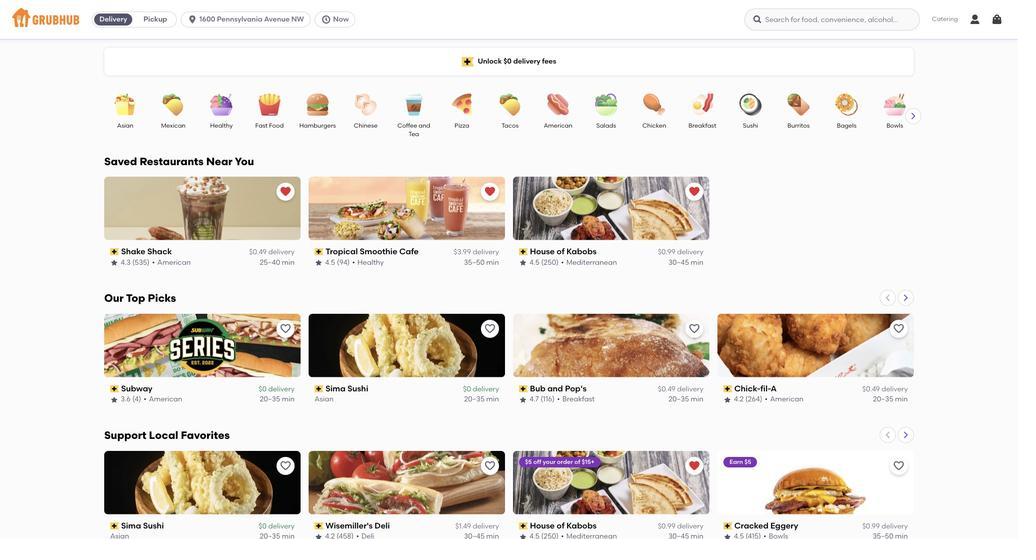 Task type: vqa. For each thing, say whether or not it's contained in the screenshot.


Task type: describe. For each thing, give the bounding box(es) containing it.
fast food image
[[252, 94, 287, 116]]

$0.99 delivery for tropical smoothie cafe
[[658, 248, 704, 257]]

• healthy
[[352, 258, 384, 267]]

picks
[[148, 292, 176, 305]]

your
[[543, 459, 556, 466]]

save this restaurant image for bub and pop's
[[689, 323, 701, 335]]

$0.99 for tropical smoothie cafe
[[658, 248, 676, 257]]

main navigation navigation
[[0, 0, 1019, 39]]

chicken
[[643, 122, 667, 129]]

chick-
[[735, 384, 761, 394]]

$0.49 delivery for bub and pop's
[[658, 386, 704, 394]]

delivery for wisemiller's deli's house of kabobs logo
[[677, 523, 704, 531]]

off
[[534, 459, 542, 466]]

sima for subscription pass image corresponding to sima sushi
[[121, 522, 141, 531]]

chick-fil-a
[[735, 384, 777, 394]]

catering
[[933, 16, 958, 23]]

svg image for 1600 pennsylvania avenue nw
[[188, 15, 198, 25]]

subscription pass image for chick-fil-a
[[724, 386, 733, 393]]

save this restaurant image for bottommost sima sushi logo
[[280, 461, 292, 473]]

4.2 (264)
[[734, 396, 763, 404]]

Search for food, convenience, alcohol... search field
[[745, 9, 921, 31]]

$15+
[[582, 459, 595, 466]]

house of kabobs for tropical smoothie cafe
[[530, 247, 597, 257]]

delivery button
[[92, 12, 134, 28]]

sima sushi for bottommost sima sushi logo
[[121, 522, 164, 531]]

delivery for the topmost sima sushi logo
[[473, 386, 499, 394]]

20–35 for chick-
[[873, 396, 894, 404]]

star icon image for 3.6 (4)
[[110, 396, 118, 404]]

tropical smoothie cafe  logo image
[[309, 177, 505, 241]]

caret right icon image for our top picks
[[902, 294, 910, 302]]

$0.49 for chick-fil-a
[[863, 386, 880, 394]]

4.5 for house of kabobs
[[530, 258, 540, 267]]

20–35 for bub
[[669, 396, 689, 404]]

save this restaurant button for the topmost sima sushi logo
[[481, 320, 499, 338]]

and for tea
[[419, 122, 430, 129]]

subscription pass image for shake shack
[[110, 249, 119, 256]]

asian image
[[108, 94, 143, 116]]

save this restaurant button for bottommost sima sushi logo
[[277, 458, 295, 476]]

1 vertical spatial sima sushi logo image
[[104, 452, 301, 515]]

cracked eggery logo image
[[718, 452, 914, 515]]

order
[[557, 459, 573, 466]]

of for tropical smoothie cafe
[[557, 247, 565, 257]]

saved restaurant image
[[689, 186, 701, 198]]

saved
[[104, 155, 137, 168]]

star icon image for 4.5 (94)
[[315, 259, 323, 267]]

$3.99
[[454, 248, 471, 257]]

coffee
[[398, 122, 417, 129]]

pop's
[[565, 384, 587, 394]]

$0 for bottommost sima sushi logo
[[259, 523, 267, 531]]

pennsylvania
[[217, 15, 263, 24]]

(264)
[[746, 396, 763, 404]]

caret left icon image for our top picks
[[884, 294, 892, 302]]

tea
[[409, 131, 419, 138]]

now button
[[315, 12, 360, 28]]

food
[[269, 122, 284, 129]]

min for and
[[691, 396, 704, 404]]

min for shack
[[282, 258, 295, 267]]

pizza image
[[445, 94, 480, 116]]

• for house of kabobs
[[561, 258, 564, 267]]

25–40
[[260, 258, 280, 267]]

subscription pass image for house of kabobs logo for tropical smoothie cafe
[[519, 249, 528, 256]]

our
[[104, 292, 124, 305]]

sima sushi for the topmost sima sushi logo
[[326, 384, 368, 394]]

30–45 min
[[669, 258, 704, 267]]

1 horizontal spatial asian
[[315, 396, 334, 404]]

restaurants
[[140, 155, 204, 168]]

20–35 min for sima
[[464, 396, 499, 404]]

25–40 min
[[260, 258, 295, 267]]

saved restaurant image for tropical smoothie cafe
[[484, 186, 496, 198]]

pickup button
[[134, 12, 177, 28]]

cracked
[[735, 522, 769, 531]]

sima for the topmost sima sushi logo subscription pass icon
[[326, 384, 346, 394]]

delivery for tropical smoothie cafe  logo
[[473, 248, 499, 257]]

20–35 min for bub
[[669, 396, 704, 404]]

$0.99 for wisemiller's deli
[[658, 523, 676, 531]]

cafe
[[400, 247, 419, 257]]

local
[[149, 429, 178, 442]]

our top picks
[[104, 292, 176, 305]]

$0.49 for bub and pop's
[[658, 386, 676, 394]]

30–45
[[669, 258, 689, 267]]

tacos image
[[493, 94, 528, 116]]

2 vertical spatial sushi
[[143, 522, 164, 531]]

unlock $0 delivery fees
[[478, 57, 557, 66]]

subscription pass image for tropical smoothie cafe  logo
[[315, 249, 324, 256]]

1600 pennsylvania avenue nw
[[200, 15, 304, 24]]

svg image for now
[[321, 15, 331, 25]]

chinese image
[[348, 94, 383, 116]]

hamburgers
[[300, 122, 336, 129]]

saved restaurants near you
[[104, 155, 254, 168]]

0 vertical spatial sushi
[[743, 122, 759, 129]]

and for pop's
[[548, 384, 563, 394]]

• mediterranean
[[561, 258, 617, 267]]

$0.99 delivery for wisemiller's deli
[[658, 523, 704, 531]]

2 horizontal spatial svg image
[[970, 14, 982, 26]]

caret right icon image for support local favorites
[[902, 431, 910, 440]]

0 horizontal spatial svg image
[[753, 15, 763, 25]]

star icon image for 4.2 (264)
[[724, 396, 732, 404]]

saved restaurant button for house of kabobs
[[686, 183, 704, 201]]

fees
[[542, 57, 557, 66]]

top
[[126, 292, 145, 305]]

1600
[[200, 15, 215, 24]]

1 vertical spatial sushi
[[348, 384, 368, 394]]

4.5 (94)
[[325, 258, 350, 267]]

coffee and tea image
[[397, 94, 432, 116]]

catering button
[[926, 8, 965, 31]]

star icon image for 4.5 (250)
[[519, 259, 527, 267]]

american down 'american' image
[[544, 122, 573, 129]]

$0.49 for shake shack
[[249, 248, 267, 257]]

20–35 for sima
[[464, 396, 485, 404]]

hamburgers image
[[300, 94, 335, 116]]

avenue
[[264, 15, 290, 24]]

save this restaurant button for 'chick-fil-a logo' on the bottom of page
[[890, 320, 908, 338]]

(250)
[[542, 258, 559, 267]]

1 $5 from the left
[[525, 459, 532, 466]]

star icon image for 4.3 (535)
[[110, 259, 118, 267]]

burritos
[[788, 122, 810, 129]]

shake shack
[[121, 247, 172, 257]]

1 vertical spatial of
[[575, 459, 581, 466]]

bub and pop's logo image
[[513, 314, 710, 378]]

wisemiller's deli
[[326, 522, 390, 531]]

0 vertical spatial healthy
[[210, 122, 233, 129]]

near
[[206, 155, 233, 168]]

a
[[771, 384, 777, 394]]

chinese
[[354, 122, 378, 129]]

min for smoothie
[[487, 258, 499, 267]]

star icon image for 4.7 (116)
[[519, 396, 527, 404]]

kabobs for wisemiller's deli
[[567, 522, 597, 531]]

fil-
[[761, 384, 771, 394]]

3.6
[[121, 396, 131, 404]]

pickup
[[144, 15, 167, 24]]

save this restaurant image for the topmost sima sushi logo
[[484, 323, 496, 335]]

tropical
[[326, 247, 358, 257]]

$0 delivery for picks
[[259, 386, 295, 394]]

wisemiller's
[[326, 522, 373, 531]]

now
[[333, 15, 349, 24]]

bowls
[[887, 122, 904, 129]]

house of kabobs logo image for tropical smoothie cafe
[[513, 177, 710, 241]]



Task type: locate. For each thing, give the bounding box(es) containing it.
1 kabobs from the top
[[567, 247, 597, 257]]

35–50
[[464, 258, 485, 267]]

tropical smoothie cafe
[[326, 247, 419, 257]]

mediterranean
[[567, 258, 617, 267]]

of
[[557, 247, 565, 257], [575, 459, 581, 466], [557, 522, 565, 531]]

salads
[[597, 122, 616, 129]]

0 vertical spatial house of kabobs
[[530, 247, 597, 257]]

wisemiller's deli logo image
[[309, 452, 505, 515]]

2 horizontal spatial $0.49 delivery
[[863, 386, 908, 394]]

svg image
[[992, 14, 1004, 26], [753, 15, 763, 25]]

$5
[[525, 459, 532, 466], [745, 459, 752, 466]]

(94)
[[337, 258, 350, 267]]

0 vertical spatial caret left icon image
[[884, 294, 892, 302]]

0 vertical spatial house of kabobs logo image
[[513, 177, 710, 241]]

delivery
[[99, 15, 127, 24]]

subway  logo image
[[104, 314, 301, 378]]

1 4.5 from the left
[[325, 258, 335, 267]]

asian
[[117, 122, 133, 129], [315, 396, 334, 404]]

• american
[[152, 258, 191, 267], [144, 396, 182, 404], [765, 396, 804, 404]]

you
[[235, 155, 254, 168]]

2 caret left icon image from the top
[[884, 431, 892, 440]]

0 vertical spatial sima sushi logo image
[[309, 314, 505, 378]]

0 horizontal spatial sima sushi
[[121, 522, 164, 531]]

of for wisemiller's deli
[[557, 522, 565, 531]]

subscription pass image for subway
[[110, 386, 119, 393]]

• american for shake shack
[[152, 258, 191, 267]]

support local favorites
[[104, 429, 230, 442]]

• right (4)
[[144, 396, 146, 404]]

1 vertical spatial house of kabobs
[[530, 522, 597, 531]]

caret right icon image
[[910, 112, 918, 120], [902, 294, 910, 302], [902, 431, 910, 440]]

0 horizontal spatial saved restaurant image
[[280, 186, 292, 198]]

1 vertical spatial breakfast
[[563, 396, 595, 404]]

saved restaurant image for shake shack
[[280, 186, 292, 198]]

delivery for bottommost sima sushi logo
[[268, 523, 295, 531]]

2 4.5 from the left
[[530, 258, 540, 267]]

bagels image
[[830, 94, 865, 116]]

$0.99
[[658, 248, 676, 257], [658, 523, 676, 531], [863, 523, 880, 531]]

4.2
[[734, 396, 744, 404]]

american right (4)
[[149, 396, 182, 404]]

(535)
[[132, 258, 150, 267]]

save this restaurant image
[[280, 323, 292, 335], [689, 323, 701, 335], [484, 461, 496, 473]]

• for shake shack
[[152, 258, 155, 267]]

delivery for house of kabobs logo for tropical smoothie cafe
[[677, 248, 704, 257]]

$1.49
[[456, 523, 471, 531]]

0 horizontal spatial sushi
[[143, 522, 164, 531]]

house of kabobs
[[530, 247, 597, 257], [530, 522, 597, 531]]

1 house of kabobs from the top
[[530, 247, 597, 257]]

4.3
[[121, 258, 131, 267]]

saved restaurant button for tropical smoothie cafe
[[481, 183, 499, 201]]

delivery for the wisemiller's deli logo
[[473, 523, 499, 531]]

1 house from the top
[[530, 247, 555, 257]]

0 vertical spatial asian
[[117, 122, 133, 129]]

1 horizontal spatial $0.49 delivery
[[658, 386, 704, 394]]

american down shack
[[157, 258, 191, 267]]

• right (94)
[[352, 258, 355, 267]]

svg image inside 1600 pennsylvania avenue nw button
[[188, 15, 198, 25]]

healthy
[[210, 122, 233, 129], [358, 258, 384, 267]]

1 vertical spatial house
[[530, 522, 555, 531]]

sima
[[326, 384, 346, 394], [121, 522, 141, 531]]

1 vertical spatial caret right icon image
[[902, 294, 910, 302]]

• right (250)
[[561, 258, 564, 267]]

20–35 min for chick-
[[873, 396, 908, 404]]

chick-fil-a logo image
[[718, 314, 914, 378]]

fast food
[[255, 122, 284, 129]]

4 20–35 min from the left
[[873, 396, 908, 404]]

1 horizontal spatial 4.5
[[530, 258, 540, 267]]

3 20–35 from the left
[[669, 396, 689, 404]]

0 vertical spatial sima
[[326, 384, 346, 394]]

1 horizontal spatial svg image
[[321, 15, 331, 25]]

1 vertical spatial sima sushi
[[121, 522, 164, 531]]

cracked eggery
[[735, 522, 799, 531]]

save this restaurant image for subway
[[280, 323, 292, 335]]

healthy image
[[204, 94, 239, 116]]

• for tropical smoothie cafe
[[352, 258, 355, 267]]

0 vertical spatial breakfast
[[689, 122, 717, 129]]

• american for chick-fil-a
[[765, 396, 804, 404]]

kabobs for tropical smoothie cafe
[[567, 247, 597, 257]]

0 vertical spatial kabobs
[[567, 247, 597, 257]]

2 horizontal spatial sushi
[[743, 122, 759, 129]]

house of kabobs logo image
[[513, 177, 710, 241], [513, 452, 710, 515]]

1 vertical spatial healthy
[[358, 258, 384, 267]]

saved restaurant button for shake shack
[[277, 183, 295, 201]]

0 vertical spatial and
[[419, 122, 430, 129]]

and up (116)
[[548, 384, 563, 394]]

• for chick-fil-a
[[765, 396, 768, 404]]

grubhub plus flag logo image
[[462, 57, 474, 66]]

eggery
[[771, 522, 799, 531]]

healthy down tropical smoothie cafe
[[358, 258, 384, 267]]

1 horizontal spatial sima sushi
[[326, 384, 368, 394]]

1 20–35 min from the left
[[260, 396, 295, 404]]

min for of
[[691, 258, 704, 267]]

save this restaurant button for the subway  logo
[[277, 320, 295, 338]]

subscription pass image
[[110, 249, 119, 256], [110, 386, 119, 393], [724, 386, 733, 393], [110, 523, 119, 530], [315, 523, 324, 530]]

1 horizontal spatial svg image
[[992, 14, 1004, 26]]

house for wisemiller's deli
[[530, 522, 555, 531]]

bowls image
[[878, 94, 913, 116]]

subscription pass image for bub and pop's logo
[[519, 386, 528, 393]]

2 20–35 from the left
[[464, 396, 485, 404]]

2 house of kabobs logo image from the top
[[513, 452, 710, 515]]

chicken image
[[637, 94, 672, 116]]

shake shack logo image
[[104, 177, 301, 241]]

house of kabobs for wisemiller's deli
[[530, 522, 597, 531]]

healthy down healthy image
[[210, 122, 233, 129]]

american down 'a'
[[771, 396, 804, 404]]

4.7 (116)
[[530, 396, 555, 404]]

•
[[152, 258, 155, 267], [352, 258, 355, 267], [561, 258, 564, 267], [144, 396, 146, 404], [557, 396, 560, 404], [765, 396, 768, 404]]

1 horizontal spatial $0.49
[[658, 386, 676, 394]]

$5 off your order of $15+
[[525, 459, 595, 466]]

0 horizontal spatial $0.49 delivery
[[249, 248, 295, 257]]

2 20–35 min from the left
[[464, 396, 499, 404]]

min for sushi
[[487, 396, 499, 404]]

0 horizontal spatial 4.5
[[325, 258, 335, 267]]

3.6 (4)
[[121, 396, 141, 404]]

kabobs
[[567, 247, 597, 257], [567, 522, 597, 531]]

4.5
[[325, 258, 335, 267], [530, 258, 540, 267]]

sushi
[[743, 122, 759, 129], [348, 384, 368, 394], [143, 522, 164, 531]]

• down fil-
[[765, 396, 768, 404]]

2 horizontal spatial save this restaurant image
[[689, 323, 701, 335]]

favorites
[[181, 429, 230, 442]]

breakfast down pop's
[[563, 396, 595, 404]]

delivery for 'chick-fil-a logo' on the bottom of page
[[882, 386, 908, 394]]

svg image left 1600
[[188, 15, 198, 25]]

breakfast
[[689, 122, 717, 129], [563, 396, 595, 404]]

• american down shack
[[152, 258, 191, 267]]

earn
[[730, 459, 743, 466]]

fast
[[255, 122, 268, 129]]

$1.49 delivery
[[456, 523, 499, 531]]

1 horizontal spatial breakfast
[[689, 122, 717, 129]]

bub and pop's
[[530, 384, 587, 394]]

american for shake shack
[[157, 258, 191, 267]]

4 20–35 from the left
[[873, 396, 894, 404]]

nw
[[291, 15, 304, 24]]

coffee and tea
[[398, 122, 430, 138]]

mexican image
[[156, 94, 191, 116]]

$5 left off
[[525, 459, 532, 466]]

• american right (4)
[[144, 396, 182, 404]]

2 house of kabobs from the top
[[530, 522, 597, 531]]

2 kabobs from the top
[[567, 522, 597, 531]]

1 horizontal spatial sima sushi logo image
[[309, 314, 505, 378]]

0 horizontal spatial save this restaurant image
[[280, 323, 292, 335]]

shake
[[121, 247, 145, 257]]

0 horizontal spatial sima sushi logo image
[[104, 452, 301, 515]]

4.5 left (94)
[[325, 258, 335, 267]]

1 horizontal spatial sushi
[[348, 384, 368, 394]]

and up "tea"
[[419, 122, 430, 129]]

caret left icon image for support local favorites
[[884, 431, 892, 440]]

2 horizontal spatial saved restaurant image
[[689, 461, 701, 473]]

star icon image
[[110, 259, 118, 267], [315, 259, 323, 267], [519, 259, 527, 267], [110, 396, 118, 404], [519, 396, 527, 404], [724, 396, 732, 404], [315, 534, 323, 540], [519, 534, 527, 540], [724, 534, 732, 540]]

1 caret left icon image from the top
[[884, 294, 892, 302]]

$0.49 delivery for shake shack
[[249, 248, 295, 257]]

subscription pass image for sima sushi
[[110, 523, 119, 530]]

• american down 'a'
[[765, 396, 804, 404]]

0 horizontal spatial and
[[419, 122, 430, 129]]

• breakfast
[[557, 396, 595, 404]]

saved restaurant button
[[277, 183, 295, 201], [481, 183, 499, 201], [686, 183, 704, 201], [686, 458, 704, 476]]

0 horizontal spatial breakfast
[[563, 396, 595, 404]]

2 horizontal spatial $0.49
[[863, 386, 880, 394]]

$0 for the subway  logo
[[259, 386, 267, 394]]

0 horizontal spatial asian
[[117, 122, 133, 129]]

4.7
[[530, 396, 539, 404]]

2 house from the top
[[530, 522, 555, 531]]

subscription pass image for the topmost sima sushi logo
[[315, 386, 324, 393]]

$0
[[504, 57, 512, 66], [259, 386, 267, 394], [463, 386, 471, 394], [259, 523, 267, 531]]

delivery
[[514, 57, 541, 66], [268, 248, 295, 257], [473, 248, 499, 257], [677, 248, 704, 257], [268, 386, 295, 394], [473, 386, 499, 394], [677, 386, 704, 394], [882, 386, 908, 394], [268, 523, 295, 531], [473, 523, 499, 531], [677, 523, 704, 531], [882, 523, 908, 531]]

house of kabobs logo image for wisemiller's deli
[[513, 452, 710, 515]]

20–35 min
[[260, 396, 295, 404], [464, 396, 499, 404], [669, 396, 704, 404], [873, 396, 908, 404]]

1 horizontal spatial save this restaurant image
[[484, 461, 496, 473]]

breakfast down breakfast 'image'
[[689, 122, 717, 129]]

1 vertical spatial house of kabobs logo image
[[513, 452, 710, 515]]

4.5 for tropical smoothie cafe
[[325, 258, 335, 267]]

3 20–35 min from the left
[[669, 396, 704, 404]]

$0.99 delivery
[[658, 248, 704, 257], [658, 523, 704, 531], [863, 523, 908, 531]]

1 vertical spatial asian
[[315, 396, 334, 404]]

• american for subway
[[144, 396, 182, 404]]

burritos image
[[782, 94, 817, 116]]

save this restaurant button for the wisemiller's deli logo
[[481, 458, 499, 476]]

0 horizontal spatial svg image
[[188, 15, 198, 25]]

$5 right earn
[[745, 459, 752, 466]]

min for fil-
[[896, 396, 908, 404]]

bagels
[[837, 122, 857, 129]]

and inside coffee and tea
[[419, 122, 430, 129]]

unlock
[[478, 57, 502, 66]]

$0.49
[[249, 248, 267, 257], [658, 386, 676, 394], [863, 386, 880, 394]]

• for bub and pop's
[[557, 396, 560, 404]]

deli
[[375, 522, 390, 531]]

4.5 (250)
[[530, 258, 559, 267]]

1 horizontal spatial and
[[548, 384, 563, 394]]

$0.49 delivery for chick-fil-a
[[863, 386, 908, 394]]

1 20–35 from the left
[[260, 396, 280, 404]]

save this restaurant image
[[484, 323, 496, 335], [893, 323, 905, 335], [280, 461, 292, 473], [893, 461, 905, 473]]

delivery for shake shack logo
[[268, 248, 295, 257]]

house for tropical smoothie cafe
[[530, 247, 555, 257]]

0 vertical spatial of
[[557, 247, 565, 257]]

breakfast image
[[685, 94, 720, 116]]

2 vertical spatial of
[[557, 522, 565, 531]]

american for subway
[[149, 396, 182, 404]]

0 vertical spatial caret right icon image
[[910, 112, 918, 120]]

save this restaurant button for bub and pop's logo
[[686, 320, 704, 338]]

delivery for the subway  logo
[[268, 386, 295, 394]]

svg image
[[970, 14, 982, 26], [188, 15, 198, 25], [321, 15, 331, 25]]

bub
[[530, 384, 546, 394]]

0 horizontal spatial $5
[[525, 459, 532, 466]]

1 vertical spatial sima
[[121, 522, 141, 531]]

support
[[104, 429, 147, 442]]

save this restaurant button
[[277, 320, 295, 338], [481, 320, 499, 338], [686, 320, 704, 338], [890, 320, 908, 338], [277, 458, 295, 476], [481, 458, 499, 476], [890, 458, 908, 476]]

(4)
[[132, 396, 141, 404]]

1600 pennsylvania avenue nw button
[[181, 12, 315, 28]]

(116)
[[541, 396, 555, 404]]

0 horizontal spatial sima
[[121, 522, 141, 531]]

1 house of kabobs logo image from the top
[[513, 177, 710, 241]]

1 horizontal spatial $5
[[745, 459, 752, 466]]

4.3 (535)
[[121, 258, 150, 267]]

delivery for cracked eggery logo
[[882, 523, 908, 531]]

• down shack
[[152, 258, 155, 267]]

sushi image
[[733, 94, 768, 116]]

35–50 min
[[464, 258, 499, 267]]

pizza
[[455, 122, 470, 129]]

sima sushi logo image
[[309, 314, 505, 378], [104, 452, 301, 515]]

subscription pass image for wisemiller's deli
[[315, 523, 324, 530]]

svg image inside now button
[[321, 15, 331, 25]]

earn $5
[[730, 459, 752, 466]]

save this restaurant image for wisemiller's deli
[[484, 461, 496, 473]]

$3.99 delivery
[[454, 248, 499, 257]]

shack
[[147, 247, 172, 257]]

delivery for bub and pop's logo
[[677, 386, 704, 394]]

save this restaurant image for 'chick-fil-a logo' on the bottom of page
[[893, 323, 905, 335]]

caret left icon image
[[884, 294, 892, 302], [884, 431, 892, 440]]

0 vertical spatial sima sushi
[[326, 384, 368, 394]]

4.5 left (250)
[[530, 258, 540, 267]]

1 horizontal spatial saved restaurant image
[[484, 186, 496, 198]]

american image
[[541, 94, 576, 116]]

american for chick-fil-a
[[771, 396, 804, 404]]

mexican
[[161, 122, 186, 129]]

saved restaurant image
[[280, 186, 292, 198], [484, 186, 496, 198], [689, 461, 701, 473]]

$0 for the topmost sima sushi logo
[[463, 386, 471, 394]]

1 vertical spatial kabobs
[[567, 522, 597, 531]]

svg image right catering button
[[970, 14, 982, 26]]

0 horizontal spatial healthy
[[210, 122, 233, 129]]

0 horizontal spatial $0.49
[[249, 248, 267, 257]]

tacos
[[502, 122, 519, 129]]

subway
[[121, 384, 153, 394]]

subscription pass image for cracked eggery logo
[[724, 523, 733, 530]]

1 vertical spatial caret left icon image
[[884, 431, 892, 440]]

svg image left now
[[321, 15, 331, 25]]

american
[[544, 122, 573, 129], [157, 258, 191, 267], [149, 396, 182, 404], [771, 396, 804, 404]]

salads image
[[589, 94, 624, 116]]

1 horizontal spatial sima
[[326, 384, 346, 394]]

0 vertical spatial house
[[530, 247, 555, 257]]

subscription pass image
[[315, 249, 324, 256], [519, 249, 528, 256], [315, 386, 324, 393], [519, 386, 528, 393], [519, 523, 528, 530], [724, 523, 733, 530]]

• for subway
[[144, 396, 146, 404]]

1 horizontal spatial healthy
[[358, 258, 384, 267]]

subscription pass image for wisemiller's deli's house of kabobs logo
[[519, 523, 528, 530]]

2 $5 from the left
[[745, 459, 752, 466]]

smoothie
[[360, 247, 398, 257]]

2 vertical spatial caret right icon image
[[902, 431, 910, 440]]

1 vertical spatial and
[[548, 384, 563, 394]]

house
[[530, 247, 555, 257], [530, 522, 555, 531]]

• down bub and pop's
[[557, 396, 560, 404]]



